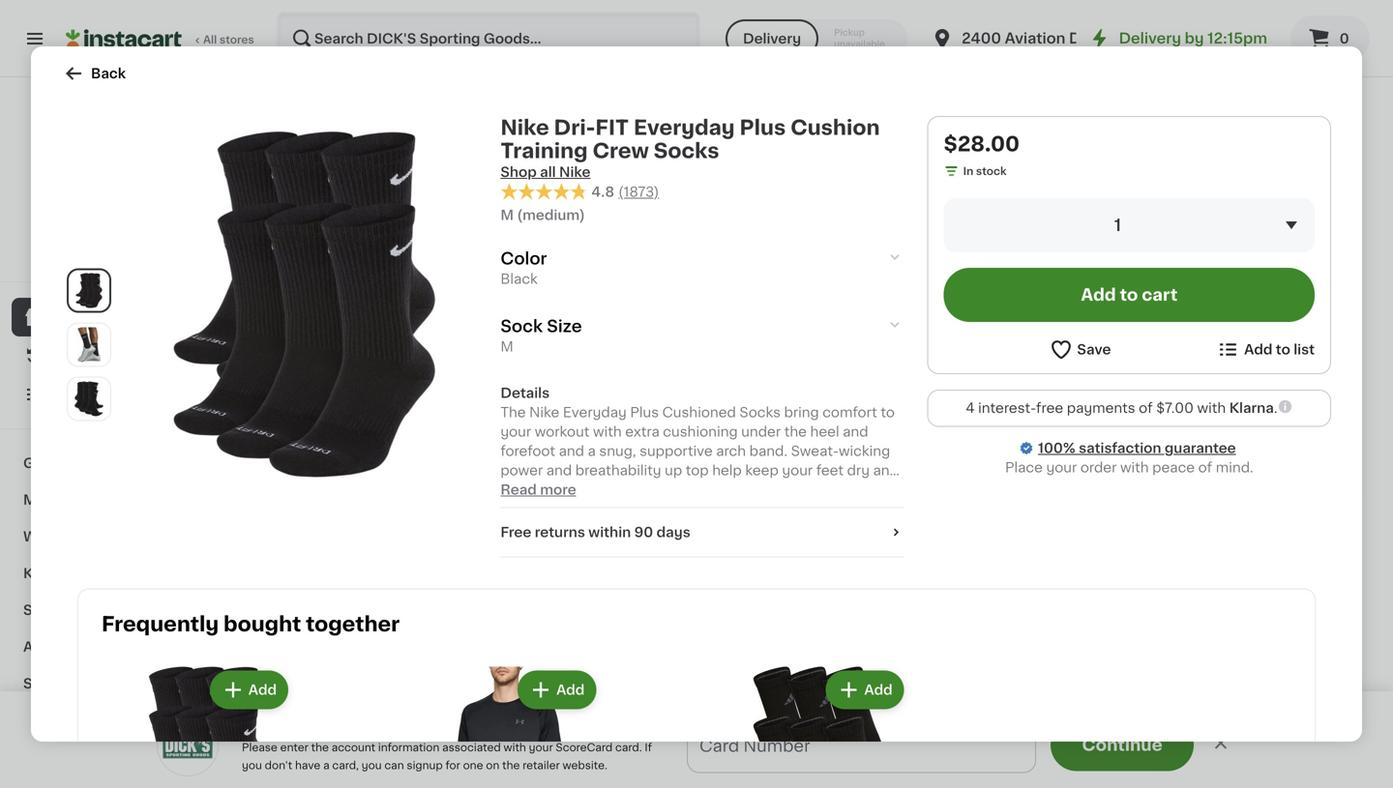 Task type: vqa. For each thing, say whether or not it's contained in the screenshot.
112
no



Task type: describe. For each thing, give the bounding box(es) containing it.
cushion for nike dri-fit everyday plus cushion training crew socks
[[322, 390, 379, 403]]

any for biofreeze menthol pain relieving gel fo
[[1011, 736, 1031, 746]]

cushioning
[[663, 425, 738, 439]]

'07
[[650, 390, 670, 403]]

1 inside field
[[1114, 217, 1121, 234]]

save for biofreeze menthol pain relieving spra
[[1206, 736, 1231, 746]]

menthol for biofreeze menthol pain relieving spra
[[1209, 753, 1265, 766]]

sports gear accessories link
[[12, 702, 235, 739]]

on inside treatment tracker modal dialog
[[673, 745, 695, 762]]

0 horizontal spatial you
[[242, 760, 262, 771]]

signup
[[407, 760, 443, 771]]

total inside 'black/black/white, 5 total options'
[[1307, 427, 1333, 437]]

more
[[540, 483, 576, 497]]

4.8 (1873)
[[591, 185, 659, 199]]

enlarge socks nike dri-fit everyday plus cushion training crew socks angle_left (opens in a new tab) image
[[72, 327, 106, 362]]

to inside treatment tracker modal dialog
[[925, 745, 942, 762]]

lime inside liquid i.v. electrolyte drink mix, lemon lime
[[951, 390, 984, 403]]

men's
[[684, 371, 724, 384]]

dri- for nike dri-fit everyday plus cushion training crew socks
[[324, 371, 350, 384]]

website.
[[563, 760, 607, 771]]

place your order with peace of mind.
[[1005, 461, 1254, 475]]

classic
[[470, 390, 520, 403]]

training for nike dri-fit everyday plus cushion training crew socks
[[382, 390, 436, 403]]

buy for buy it again
[[54, 349, 82, 363]]

0
[[1340, 32, 1349, 45]]

cover photo image
[[306, 546, 790, 789]]

1 horizontal spatial of
[[1198, 461, 1212, 475]]

menthol for biofreeze menthol pain relieving gel fo
[[1049, 753, 1105, 766]]

in stock
[[963, 166, 1007, 177]]

band.
[[749, 445, 788, 458]]

options up 100% satisfaction guarantee at the right bottom of page
[[1114, 427, 1156, 437]]

with down 100% satisfaction guarantee link
[[1120, 461, 1149, 475]]

nike men's air force 1 '07 shoes
[[650, 371, 797, 403]]

delivery by 12:15pm link
[[1088, 27, 1267, 50]]

all inside "popup button"
[[1168, 113, 1184, 127]]

0 vertical spatial 19
[[481, 345, 504, 365]]

gifting
[[23, 457, 72, 470]]

& inside the nike everyday plus cushioned socks bring comfort to your workout with extra cushioning under the heel and forefoot and a snug, supportive arch band. sweat-wicking power and breathability up top help keep your feet dry and cool to help push you through that extra set.fit & design
[[822, 483, 832, 497]]

everyday for nike dri-fit everyday plus cushion training crew socks shop all nike
[[634, 118, 735, 138]]

0 horizontal spatial lemon
[[830, 427, 868, 437]]

your up set.fit
[[782, 464, 813, 478]]

1 vertical spatial scorecard
[[556, 743, 613, 753]]

more
[[1045, 748, 1075, 759]]

relieving for biofreeze menthol pain relieving gel fo
[[1014, 772, 1076, 786]]

total down (1.87k)
[[357, 446, 382, 457]]

save with your scorecard card! please enter the account information associated with your scorecard card. if you don't have a card, you can signup for one on the retailer website.
[[242, 721, 652, 771]]

1 vertical spatial &
[[93, 751, 104, 764]]

sports gear
[[23, 677, 107, 691]]

outdoors
[[23, 751, 90, 764]]

0 horizontal spatial shoes
[[23, 604, 67, 617]]

6
[[1077, 427, 1084, 437]]

your up retailer
[[529, 743, 553, 753]]

0 vertical spatial dick's sporting goods logo image
[[81, 101, 166, 186]]

queen inside intex dura-beam classic downy queen airbed
[[574, 390, 620, 403]]

nike brasilia 9.5 training duffel bag
[[1190, 371, 1319, 403]]

and down comfort
[[843, 425, 868, 439]]

i.v. for electrolyte
[[875, 371, 894, 384]]

00 inside $ 28 00
[[330, 346, 345, 357]]

pain for biofreeze menthol pain relieving spra
[[1141, 772, 1170, 786]]

2, for biofreeze menthol pain relieving spra
[[1194, 736, 1203, 746]]

one
[[463, 760, 483, 771]]

(medium)
[[517, 209, 585, 222]]

men link
[[12, 482, 235, 519]]

color
[[501, 251, 547, 267]]

0 horizontal spatial shop
[[54, 311, 90, 324]]

hydration
[[1077, 371, 1145, 384]]

socks for nike dri-fit everyday plus cushion training crew socks shop all nike
[[654, 141, 719, 161]]

0 horizontal spatial the
[[311, 743, 329, 753]]

payments
[[1067, 402, 1135, 415]]

crew for nike dri-fit everyday plus cushion training crew socks shop all nike
[[593, 141, 649, 161]]

(30+)
[[1187, 113, 1225, 127]]

$5 for biofreeze menthol pain relieving spra
[[1234, 736, 1248, 746]]

any for biofreeze menthol pain relieving spra
[[1171, 736, 1191, 746]]

card,
[[332, 760, 359, 771]]

downy
[[523, 390, 571, 403]]

if
[[645, 743, 652, 753]]

product group containing 42
[[1190, 170, 1355, 455]]

liquid for liquid i.v. electrolyte drink mix, lemon lime
[[830, 371, 872, 384]]

nike for nike brasilia 9.5 training duffel bag
[[1190, 371, 1220, 384]]

m,
[[326, 446, 340, 457]]

0 vertical spatial accessories
[[23, 641, 109, 654]]

copper
[[821, 733, 873, 747]]

returns
[[535, 526, 585, 540]]

a inside the nike everyday plus cushioned socks bring comfort to your workout with extra cushioning under the heel and forefoot and a snug, supportive arch band. sweat-wicking power and breathability up top help keep your feet dry and cool to help push you through that extra set.fit & design
[[588, 445, 596, 458]]

fit for nike dri-fit everyday plus cushion training crew socks shop all nike
[[595, 118, 629, 138]]

strawberry,
[[1010, 427, 1074, 437]]

view
[[1131, 113, 1165, 127]]

dura-
[[507, 371, 546, 384]]

99 inside "$ 19 99"
[[858, 709, 872, 719]]

lists
[[54, 388, 88, 402]]

100%
[[1038, 442, 1076, 455]]

total inside nike af1 white, 12.0, medium/d, 74 total options
[[729, 442, 754, 453]]

with up enter on the left bottom of page
[[280, 721, 311, 735]]

accessories link
[[12, 629, 235, 666]]

instacart logo image
[[66, 27, 182, 50]]

enter
[[280, 743, 308, 753]]

push
[[584, 483, 618, 497]]

training inside nike brasilia 9.5 training duffel bag
[[1190, 390, 1244, 403]]

1 horizontal spatial extra
[[738, 483, 772, 497]]

your down 100%
[[1046, 461, 1077, 475]]

kt
[[1300, 733, 1318, 747]]

$ for 19
[[825, 709, 832, 719]]

plus for nike dri-fit everyday plus cushion training crew socks shop all nike
[[740, 118, 786, 138]]

sports for sports gear
[[23, 677, 70, 691]]

nike dri-fit everyday plus cushion training crew socks
[[290, 371, 437, 423]]

2 vertical spatial the
[[502, 760, 520, 771]]

1 fsa/hsa from the left
[[823, 686, 873, 697]]

save for save
[[1077, 343, 1111, 357]]

can
[[384, 760, 404, 771]]

100% satisfaction guarantee
[[1038, 442, 1236, 455]]

tape
[[1322, 733, 1355, 747]]

aviation
[[1005, 31, 1066, 45]]

nike dri-fit everyday plus cushion training crew socks shop all nike
[[501, 118, 880, 179]]

socks nike dri-fit everyday plus cushion training crew socks hero image
[[132, 132, 477, 477]]

free returns within 90 days
[[501, 526, 691, 540]]

4
[[966, 402, 975, 415]]

biofreeze for biofreeze menthol pain relieving gel fo
[[981, 753, 1046, 766]]

enlarge socks nike dri-fit everyday plus cushion training crew socks angle_right (opens in a new tab) image
[[72, 382, 106, 416]]

$28.00
[[944, 134, 1020, 154]]

everyday inside the nike everyday plus cushioned socks bring comfort to your workout with extra cushioning under the heel and forefoot and a snug, supportive arch band. sweat-wicking power and breathability up top help keep your feet dry and cool to help push you through that extra set.fit & design
[[563, 406, 627, 420]]

nike af1 white, 12.0, medium/d, 74 total options
[[650, 427, 799, 453]]

the
[[501, 406, 526, 420]]

options down (1.87k)
[[384, 446, 426, 457]]

1 vertical spatial lime
[[870, 427, 897, 437]]

1 horizontal spatial free
[[1036, 402, 1064, 415]]

relieving for biofreeze menthol pain relieving spra
[[1173, 772, 1235, 786]]

mix,
[[869, 390, 897, 403]]

free
[[501, 526, 532, 540]]

buy it again link
[[12, 337, 235, 375]]

next
[[699, 745, 738, 762]]

days
[[657, 526, 691, 540]]

49
[[1049, 346, 1064, 357]]

dick's sporting goods logo image inside main content
[[157, 715, 219, 777]]

place
[[1005, 461, 1043, 475]]

snug,
[[599, 445, 636, 458]]

0 horizontal spatial queen
[[470, 446, 507, 457]]

add inside treatment tracker modal dialog
[[827, 745, 861, 762]]

with right $7.00 on the right
[[1197, 402, 1226, 415]]

and down workout
[[559, 445, 584, 458]]

guarantee
[[1165, 442, 1236, 455]]

with up retailer
[[504, 743, 526, 753]]

42 00
[[1201, 345, 1246, 365]]

plus for nike dri-fit everyday plus cushion training crew socks
[[290, 390, 319, 403]]

99 inside 19 99
[[506, 346, 521, 357]]

delivery
[[599, 745, 669, 762]]

pain for biofreeze menthol pain relieving gel fo
[[981, 772, 1010, 786]]

0 vertical spatial extra
[[625, 425, 660, 439]]

to left the list
[[1276, 343, 1290, 357]]

dri- for nike dri-fit everyday plus cushion training crew socks shop all nike
[[554, 118, 595, 138]]

to right cool at bottom left
[[533, 483, 547, 497]]

for
[[446, 760, 460, 771]]

(72)
[[1262, 411, 1283, 422]]

treatment tracker modal dialog
[[252, 719, 1393, 789]]

sponsored badge image for ★★★★★
[[830, 441, 889, 452]]

and right dry
[[873, 464, 899, 478]]

continue
[[1082, 737, 1163, 754]]

$ for 28
[[294, 346, 301, 357]]

all
[[203, 34, 217, 45]]

1 horizontal spatial you
[[362, 760, 382, 771]]

12:15pm
[[1208, 31, 1267, 45]]

back inside copper fit copperfit back pro
[[821, 753, 855, 766]]

(68)
[[542, 431, 564, 441]]

1 field
[[944, 198, 1315, 253]]

m inside sock size m
[[501, 340, 513, 354]]

0 vertical spatial help
[[712, 464, 742, 478]]

bag
[[1292, 390, 1319, 403]]



Task type: locate. For each thing, give the bounding box(es) containing it.
99 up copper
[[858, 709, 872, 719]]

dri- inside 'nike dri-fit everyday plus cushion training crew socks shop all nike'
[[554, 118, 595, 138]]

99 down sock
[[506, 346, 521, 357]]

14
[[1311, 708, 1335, 728]]

relieving inside buy any 2, save $5 biofreeze menthol pain relieving gel fo
[[1014, 772, 1076, 786]]

2 00 from the left
[[1231, 346, 1246, 357]]

0 vertical spatial sports
[[23, 677, 70, 691]]

2, left the close image on the right bottom
[[1194, 736, 1203, 746]]

set.fit
[[776, 483, 818, 497]]

2 relieving from the left
[[1173, 772, 1235, 786]]

0 vertical spatial shoes
[[674, 390, 716, 403]]

sports gear accessories
[[23, 714, 196, 728]]

$23.49 element
[[830, 343, 995, 368]]

crew up black,
[[290, 409, 325, 423]]

1 save from the left
[[1046, 736, 1072, 746]]

order
[[1081, 461, 1117, 475]]

delivery by 12:15pm
[[1119, 31, 1267, 45]]

breathability
[[575, 464, 661, 478]]

fit inside 'nike dri-fit everyday plus cushion training crew socks shop all nike'
[[595, 118, 629, 138]]

0 horizontal spatial liquid
[[830, 371, 872, 384]]

item carousel region
[[290, 101, 1355, 472], [790, 546, 1393, 789]]

2 $5 from the left
[[1234, 736, 1248, 746]]

i.v. inside liquid i.v. hydration multiplier, strawberry
[[1055, 371, 1074, 384]]

$5 for biofreeze menthol pain relieving gel fo
[[1074, 736, 1088, 746]]

close image
[[1211, 734, 1231, 753]]

save for biofreeze menthol pain relieving gel fo
[[1046, 736, 1072, 746]]

1 vertical spatial $
[[825, 709, 832, 719]]

1 i.v. from the left
[[875, 371, 894, 384]]

1 horizontal spatial 00
[[1231, 346, 1246, 357]]

everyday for nike dri-fit everyday plus cushion training crew socks
[[374, 371, 437, 384]]

2 gear from the top
[[73, 714, 107, 728]]

you inside the nike everyday plus cushioned socks bring comfort to your workout with extra cushioning under the heel and forefoot and a snug, supportive arch band. sweat-wicking power and breathability up top help keep your feet dry and cool to help push you through that extra set.fit & design
[[621, 483, 647, 497]]

buy for buy any 2, save $5 biofreeze menthol pain relieving gel fo
[[987, 736, 1008, 746]]

product group containing 28
[[290, 170, 455, 459]]

1 horizontal spatial queen
[[574, 390, 620, 403]]

1 vertical spatial of
[[1198, 461, 1212, 475]]

1 m from the top
[[501, 209, 514, 222]]

save inside 'save with your scorecard card! please enter the account information associated with your scorecard card. if you don't have a card, you can signup for one on the retailer website.'
[[242, 721, 277, 735]]

shop link
[[12, 298, 235, 337]]

0 horizontal spatial save
[[1046, 736, 1072, 746]]

pain relief rundown link
[[306, 503, 1339, 530]]

5
[[1298, 427, 1305, 437]]

back inside button
[[91, 67, 126, 80]]

pain down qualify.
[[981, 772, 1010, 786]]

save up please
[[242, 721, 277, 735]]

1 horizontal spatial $5
[[1234, 736, 1248, 746]]

liquid inside liquid i.v. electrolyte drink mix, lemon lime
[[830, 371, 872, 384]]

plus inside 'nike dri-fit everyday plus cushion training crew socks shop all nike'
[[740, 118, 786, 138]]

help left the push
[[551, 483, 581, 497]]

0 vertical spatial fit
[[595, 118, 629, 138]]

nike
[[559, 165, 591, 179]]

arch
[[716, 445, 746, 458]]

shoes down kids
[[23, 604, 67, 617]]

of down guarantee
[[1198, 461, 1212, 475]]

under
[[741, 425, 781, 439]]

sponsored badge image down lemon lime
[[830, 441, 889, 452]]

plus inside nike dri-fit everyday plus cushion training crew socks
[[290, 390, 319, 403]]

2 fsa/hsa from the left
[[1302, 686, 1352, 697]]

2 vertical spatial plus
[[630, 406, 659, 420]]

dri-
[[554, 118, 595, 138], [324, 371, 350, 384]]

total right 5
[[1307, 427, 1333, 437]]

1 vertical spatial the
[[311, 743, 329, 753]]

0 vertical spatial all
[[1168, 113, 1184, 127]]

0 vertical spatial crew
[[593, 141, 649, 161]]

save up 'more' on the right bottom
[[1046, 736, 1072, 746]]

save
[[1077, 343, 1111, 357], [242, 721, 277, 735]]

qualify.
[[946, 745, 1007, 762]]

2 sponsored badge image from the left
[[1010, 441, 1069, 452]]

1 vertical spatial crew
[[290, 409, 325, 423]]

main content
[[0, 77, 1393, 789]]

1 horizontal spatial cushion
[[791, 118, 880, 138]]

cushioned
[[662, 406, 736, 420]]

sponsored badge image
[[830, 441, 889, 452], [1010, 441, 1069, 452]]

options down under
[[757, 442, 799, 453]]

2 horizontal spatial everyday
[[634, 118, 735, 138]]

any inside buy any 2, save $5 biofreeze menthol pain relieving gel fo
[[1011, 736, 1031, 746]]

white,
[[699, 427, 735, 437]]

stock
[[976, 166, 1007, 177]]

free inside treatment tracker modal dialog
[[560, 745, 595, 762]]

lime up wicking
[[870, 427, 897, 437]]

fsa/hsa up "$ 19 99"
[[823, 686, 873, 697]]

0 horizontal spatial dri-
[[324, 371, 350, 384]]

nike inside nike men's air force 1 '07 shoes
[[650, 371, 680, 384]]

relieving
[[1014, 772, 1076, 786], [1173, 772, 1235, 786]]

sponsored badge image for (53)
[[1010, 441, 1069, 452]]

1 horizontal spatial fsa/hsa
[[1302, 686, 1352, 697]]

retailer
[[523, 760, 560, 771]]

crew up 4.8 (1873)
[[593, 141, 649, 161]]

plus down the 28
[[290, 390, 319, 403]]

0 horizontal spatial free
[[560, 745, 595, 762]]

1 vertical spatial cushion
[[322, 390, 379, 403]]

gear
[[73, 677, 107, 691], [73, 714, 107, 728]]

biofreeze inside buy any 2, save $5 biofreeze menthol pain relieving gel fo
[[981, 753, 1046, 766]]

crew inside nike dri-fit everyday plus cushion training crew socks
[[290, 409, 325, 423]]

drink
[[830, 390, 866, 403]]

& down feet
[[822, 483, 832, 497]]

a right have
[[323, 760, 330, 771]]

00 right the 28
[[330, 346, 345, 357]]

service type group
[[726, 19, 908, 58]]

options up mind.
[[1190, 442, 1232, 453]]

cushion up (1.87k)
[[322, 390, 379, 403]]

2 horizontal spatial training
[[1190, 390, 1244, 403]]

comfort
[[823, 406, 877, 420]]

0 vertical spatial $
[[294, 346, 301, 357]]

biofreeze for biofreeze menthol pain relieving spra
[[1141, 753, 1205, 766]]

total down '12.0,'
[[729, 442, 754, 453]]

total
[[1086, 427, 1112, 437], [1307, 427, 1333, 437], [729, 442, 754, 453], [357, 446, 382, 457]]

0 horizontal spatial plus
[[290, 390, 319, 403]]

$ inside "$ 19 99"
[[825, 709, 832, 719]]

everyday inside 'nike dri-fit everyday plus cushion training crew socks shop all nike'
[[634, 118, 735, 138]]

pain inside buy any 2, save $5 biofreeze menthol pain relieving spra
[[1141, 772, 1170, 786]]

add to cart button
[[944, 268, 1315, 322]]

women
[[23, 530, 77, 544]]

shop up 'm (medium)'
[[501, 165, 537, 179]]

1
[[1114, 217, 1121, 234], [792, 371, 797, 384]]

0 horizontal spatial biofreeze
[[981, 753, 1046, 766]]

0 vertical spatial gear
[[73, 677, 107, 691]]

1 2, from the left
[[1034, 736, 1044, 746]]

everyday inside nike dri-fit everyday plus cushion training crew socks
[[374, 371, 437, 384]]

shoes link
[[12, 592, 235, 629]]

cushion for nike dri-fit everyday plus cushion training crew socks shop all nike
[[791, 118, 880, 138]]

buy for buy any 2, save $5 biofreeze menthol pain relieving spra
[[1147, 736, 1168, 746]]

sports gear link
[[12, 666, 235, 702]]

relieving inside buy any 2, save $5 biofreeze menthol pain relieving spra
[[1173, 772, 1235, 786]]

2 vertical spatial everyday
[[563, 406, 627, 420]]

and up more
[[546, 464, 572, 478]]

m left (medium) in the left of the page
[[501, 209, 514, 222]]

1 sports from the top
[[23, 677, 70, 691]]

2 menthol from the left
[[1209, 753, 1265, 766]]

menthol inside buy any 2, save $5 biofreeze menthol pain relieving spra
[[1209, 753, 1265, 766]]

$5 inside buy any 2, save $5 biofreeze menthol pain relieving gel fo
[[1074, 736, 1088, 746]]

free right get
[[560, 745, 595, 762]]

lemon lime
[[830, 427, 897, 437]]

$5 right the close image on the right bottom
[[1234, 736, 1248, 746]]

28
[[301, 345, 328, 365]]

sports for sports gear accessories
[[23, 714, 70, 728]]

back down instacart logo
[[91, 67, 126, 80]]

buy inside buy any 2, save $5 biofreeze menthol pain relieving spra
[[1147, 736, 1168, 746]]

buy inside buy any 2, save $5 biofreeze menthol pain relieving gel fo
[[987, 736, 1008, 746]]

the down bring
[[784, 425, 807, 439]]

through
[[650, 483, 704, 497]]

m
[[501, 209, 514, 222], [501, 340, 513, 354]]

i.v. for hydration
[[1055, 371, 1074, 384]]

buy left the close image on the right bottom
[[1147, 736, 1168, 746]]

nike for nike af1 white, 12.0, medium/d, 74 total options
[[650, 427, 675, 437]]

1 vertical spatial dri-
[[324, 371, 350, 384]]

0 vertical spatial lime
[[951, 390, 984, 403]]

enlarge socks nike dri-fit everyday plus cushion training crew socks hero (opens in a new tab) image
[[72, 273, 106, 308]]

nike up 'm (medium)'
[[501, 118, 549, 138]]

list
[[1294, 343, 1315, 357]]

1 horizontal spatial delivery
[[1119, 31, 1181, 45]]

your up account
[[314, 721, 347, 735]]

0 vertical spatial of
[[1139, 402, 1153, 415]]

2, right qualify.
[[1034, 736, 1044, 746]]

1 menthol from the left
[[1049, 753, 1105, 766]]

don't
[[265, 760, 292, 771]]

100% satisfaction guarantee link
[[1038, 439, 1236, 458]]

2 i.v. from the left
[[1055, 371, 1074, 384]]

fit
[[876, 733, 893, 747]]

item carousel region containing 19
[[790, 546, 1393, 789]]

training inside nike dri-fit everyday plus cushion training crew socks
[[382, 390, 436, 403]]

nike for nike dri-fit everyday plus cushion training crew socks shop all nike
[[501, 118, 549, 138]]

2, for biofreeze menthol pain relieving gel fo
[[1034, 736, 1044, 746]]

1 biofreeze from the left
[[981, 753, 1046, 766]]

1 $5 from the left
[[1074, 736, 1088, 746]]

0 vertical spatial shop
[[501, 165, 537, 179]]

cart
[[1142, 287, 1178, 303]]

1 vertical spatial help
[[551, 483, 581, 497]]

1 vertical spatial lemon
[[830, 427, 868, 437]]

any inside buy any 2, save $5 biofreeze menthol pain relieving spra
[[1171, 736, 1191, 746]]

continue button
[[1051, 719, 1194, 772]]

within
[[589, 526, 631, 540]]

3
[[742, 745, 753, 762]]

1 vertical spatial extra
[[738, 483, 772, 497]]

socks inside the nike everyday plus cushioned socks bring comfort to your workout with extra cushioning under the heel and forefoot and a snug, supportive arch band. sweat-wicking power and breathability up top help keep your feet dry and cool to help push you through that extra set.fit & design
[[740, 406, 781, 420]]

training up (1.87k)
[[382, 390, 436, 403]]

1 horizontal spatial help
[[712, 464, 742, 478]]

shop down enlarge socks nike dri-fit everyday plus cushion training crew socks hero (opens in a new tab) icon
[[54, 311, 90, 324]]

1 horizontal spatial sponsored badge image
[[1010, 441, 1069, 452]]

0 vertical spatial queen
[[574, 390, 620, 403]]

save for save with your scorecard card! please enter the account information associated with your scorecard card. if you don't have a card, you can signup for one on the retailer website.
[[242, 721, 277, 735]]

strawberry, 6 total options
[[1010, 427, 1156, 437]]

sponsored badge image down strawberry,
[[1010, 441, 1069, 452]]

$ inside $ 28 00
[[294, 346, 301, 357]]

19 up intex
[[481, 345, 504, 365]]

save inside buy any 2, save $5 biofreeze menthol pain relieving spra
[[1206, 736, 1231, 746]]

nike inside nike brasilia 9.5 training duffel bag
[[1190, 371, 1220, 384]]

(1873) button
[[618, 182, 659, 202]]

liquid i.v. hydration multiplier, strawberry
[[1010, 371, 1155, 403]]

4.8
[[591, 185, 614, 199]]

0 horizontal spatial training
[[382, 390, 436, 403]]

black
[[501, 273, 538, 286]]

1 sponsored badge image from the left
[[830, 441, 889, 452]]

0 horizontal spatial 99
[[506, 346, 521, 357]]

0 button
[[1291, 15, 1370, 62]]

sweat-
[[791, 445, 839, 458]]

1 horizontal spatial a
[[588, 445, 596, 458]]

save left kt at the right of page
[[1206, 736, 1231, 746]]

fsa/hsa
[[823, 686, 873, 697], [1302, 686, 1352, 697]]

delivery inside button
[[743, 32, 801, 45]]

to right $10.00
[[925, 745, 942, 762]]

mind.
[[1216, 461, 1254, 475]]

$5 inside buy any 2, save $5 biofreeze menthol pain relieving spra
[[1234, 736, 1248, 746]]

$5 up 'more' on the right bottom
[[1074, 736, 1088, 746]]

dri- inside nike dri-fit everyday plus cushion training crew socks
[[324, 371, 350, 384]]

menthol inside buy any 2, save $5 biofreeze menthol pain relieving gel fo
[[1049, 753, 1105, 766]]

1 horizontal spatial i.v.
[[1055, 371, 1074, 384]]

0 vertical spatial the
[[784, 425, 807, 439]]

2 horizontal spatial socks
[[740, 406, 781, 420]]

save up "hydration"
[[1077, 343, 1111, 357]]

lemon inside liquid i.v. electrolyte drink mix, lemon lime
[[901, 390, 948, 403]]

plus down delivery button
[[740, 118, 786, 138]]

1 vertical spatial queen
[[470, 446, 507, 457]]

1 vertical spatial a
[[323, 760, 330, 771]]

help
[[712, 464, 742, 478], [551, 483, 581, 497]]

dick's sporting goods logo image left please
[[157, 715, 219, 777]]

2 biofreeze from the left
[[1141, 753, 1205, 766]]

free up strawberry,
[[1036, 402, 1064, 415]]

i.v. inside liquid i.v. electrolyte drink mix, lemon lime
[[875, 371, 894, 384]]

Card Number text field
[[688, 719, 1035, 773]]

0 horizontal spatial lime
[[870, 427, 897, 437]]

delivery button
[[726, 19, 819, 58]]

0 horizontal spatial save
[[242, 721, 277, 735]]

pain inside buy any 2, save $5 biofreeze menthol pain relieving gel fo
[[981, 772, 1010, 786]]

1 inside nike men's air force 1 '07 shoes
[[792, 371, 797, 384]]

duffel
[[1247, 390, 1289, 403]]

9.5
[[1276, 371, 1298, 384]]

0 horizontal spatial fit
[[350, 371, 370, 384]]

save inside buy any 2, save $5 biofreeze menthol pain relieving gel fo
[[1046, 736, 1072, 746]]

with up snug,
[[593, 425, 622, 439]]

extra up snug,
[[625, 425, 660, 439]]

2 horizontal spatial pain
[[1141, 772, 1170, 786]]

2 horizontal spatial the
[[784, 425, 807, 439]]

shoes inside nike men's air force 1 '07 shoes
[[674, 390, 716, 403]]

fit up (1.87k)
[[350, 371, 370, 384]]

1 horizontal spatial biofreeze
[[1141, 753, 1205, 766]]

delivery for delivery
[[743, 32, 801, 45]]

menthol
[[1049, 753, 1105, 766], [1209, 753, 1265, 766]]

$ 19 99
[[825, 708, 872, 728]]

liquid up 'drink'
[[830, 371, 872, 384]]

fit inside nike dri-fit everyday plus cushion training crew socks
[[350, 371, 370, 384]]

outdoors & recreation
[[23, 751, 185, 764]]

save inside "button"
[[1077, 343, 1111, 357]]

nike inside nike af1 white, 12.0, medium/d, 74 total options
[[650, 427, 675, 437]]

buy left it
[[54, 349, 82, 363]]

sock size m
[[501, 319, 582, 354]]

0 horizontal spatial of
[[1139, 402, 1153, 415]]

plus down '07
[[630, 406, 659, 420]]

1 horizontal spatial 99
[[858, 709, 872, 719]]

product group
[[290, 170, 455, 459], [470, 170, 635, 459], [830, 170, 995, 457], [1010, 170, 1175, 457], [1190, 170, 1355, 455], [821, 546, 973, 789], [102, 667, 292, 789], [410, 667, 600, 789], [718, 667, 908, 789]]

buy left the more "button"
[[987, 736, 1008, 746]]

0 horizontal spatial all
[[540, 165, 556, 179]]

gear for sports gear
[[73, 677, 107, 691]]

0 vertical spatial cushion
[[791, 118, 880, 138]]

more button
[[1022, 738, 1098, 769]]

training inside 'nike dri-fit everyday plus cushion training crew socks shop all nike'
[[501, 141, 588, 161]]

electrolyte
[[897, 371, 971, 384]]

0 vertical spatial scorecard
[[350, 721, 427, 735]]

0 horizontal spatial &
[[93, 751, 104, 764]]

of left $7.00 on the right
[[1139, 402, 1153, 415]]

queen
[[574, 390, 620, 403], [470, 446, 507, 457]]

0 horizontal spatial socks
[[329, 409, 370, 423]]

0 horizontal spatial i.v.
[[875, 371, 894, 384]]

0 horizontal spatial scorecard
[[350, 721, 427, 735]]

.
[[1274, 402, 1278, 415]]

0 horizontal spatial a
[[323, 760, 330, 771]]

1 relieving from the left
[[1014, 772, 1076, 786]]

0 vertical spatial m
[[501, 209, 514, 222]]

nike down the 28
[[290, 371, 320, 384]]

shoes up 'cushioned'
[[674, 390, 716, 403]]

4 interest-free payments of $7.00 with klarna .
[[966, 402, 1278, 415]]

options inside 'black/black/white, 5 total options'
[[1190, 442, 1232, 453]]

top
[[686, 464, 709, 478]]

2, inside buy any 2, save $5 biofreeze menthol pain relieving gel fo
[[1034, 736, 1044, 746]]

fit for nike dri-fit everyday plus cushion training crew socks
[[350, 371, 370, 384]]

relieving down 'more' on the right bottom
[[1014, 772, 1076, 786]]

0 horizontal spatial 2,
[[1034, 736, 1044, 746]]

nike up '07
[[650, 371, 680, 384]]

1 any from the left
[[1011, 736, 1031, 746]]

buy
[[54, 349, 82, 363], [987, 736, 1008, 746], [1147, 736, 1168, 746]]

biofreeze inside buy any 2, save $5 biofreeze menthol pain relieving spra
[[1141, 753, 1205, 766]]

1 horizontal spatial 19
[[832, 708, 856, 728]]

cushion inside 'nike dri-fit everyday plus cushion training crew socks shop all nike'
[[791, 118, 880, 138]]

women link
[[12, 519, 235, 555]]

2 m from the top
[[501, 340, 513, 354]]

2, inside buy any 2, save $5 biofreeze menthol pain relieving spra
[[1194, 736, 1203, 746]]

dick's sporting goods logo image
[[81, 101, 166, 186], [157, 715, 219, 777]]

1 vertical spatial plus
[[290, 390, 319, 403]]

all left nike
[[540, 165, 556, 179]]

2 save from the left
[[1206, 736, 1231, 746]]

gear up outdoors & recreation on the bottom left
[[73, 714, 107, 728]]

liquid inside liquid i.v. hydration multiplier, strawberry
[[1010, 371, 1052, 384]]

shop inside 'nike dri-fit everyday plus cushion training crew socks shop all nike'
[[501, 165, 537, 179]]

to down mix,
[[881, 406, 895, 420]]

1 00 from the left
[[330, 346, 345, 357]]

cushion inside nike dri-fit everyday plus cushion training crew socks
[[322, 390, 379, 403]]

1 right force at the right
[[792, 371, 797, 384]]

lists link
[[12, 375, 235, 414]]

2 horizontal spatial buy
[[1147, 736, 1168, 746]]

1 horizontal spatial dri-
[[554, 118, 595, 138]]

to left cart
[[1120, 287, 1138, 303]]

0 vertical spatial 99
[[506, 346, 521, 357]]

$
[[294, 346, 301, 357], [825, 709, 832, 719]]

copper fit copperfit back pro
[[821, 733, 965, 766]]

socks up under
[[740, 406, 781, 420]]

liquid up multiplier,
[[1010, 371, 1052, 384]]

your down the
[[501, 425, 531, 439]]

1 horizontal spatial shoes
[[674, 390, 716, 403]]

socks up (1873) button
[[654, 141, 719, 161]]

2 liquid from the left
[[1010, 371, 1052, 384]]

nike down 42
[[1190, 371, 1220, 384]]

lemon down electrolyte
[[901, 390, 948, 403]]

main content containing 28
[[0, 77, 1393, 789]]

the inside the nike everyday plus cushioned socks bring comfort to your workout with extra cushioning under the heel and forefoot and a snug, supportive arch band. sweat-wicking power and breathability up top help keep your feet dry and cool to help push you through that extra set.fit & design
[[784, 425, 807, 439]]

& down sports gear accessories
[[93, 751, 104, 764]]

training up nike
[[501, 141, 588, 161]]

queen down beam
[[574, 390, 620, 403]]

1 horizontal spatial $
[[825, 709, 832, 719]]

0 vertical spatial everyday
[[634, 118, 735, 138]]

lemon down comfort
[[830, 427, 868, 437]]

buy any 2, save $5 biofreeze menthol pain relieving gel fo
[[981, 736, 1130, 789]]

training for nike dri-fit everyday plus cushion training crew socks shop all nike
[[501, 141, 588, 161]]

0 horizontal spatial 19
[[481, 345, 504, 365]]

delivery for delivery by 12:15pm
[[1119, 31, 1181, 45]]

0 horizontal spatial any
[[1011, 736, 1031, 746]]

peace
[[1152, 461, 1195, 475]]

in
[[963, 166, 974, 177]]

1 vertical spatial 99
[[858, 709, 872, 719]]

accessories up the recreation at the left bottom
[[111, 714, 196, 728]]

2 sports from the top
[[23, 714, 70, 728]]

total down (53)
[[1086, 427, 1112, 437]]

1 vertical spatial shoes
[[23, 604, 67, 617]]

42
[[1201, 345, 1229, 365]]

help down arch
[[712, 464, 742, 478]]

crew inside 'nike dri-fit everyday plus cushion training crew socks shop all nike'
[[593, 141, 649, 161]]

item carousel region containing 28
[[290, 101, 1355, 472]]

force
[[749, 371, 788, 384]]

nike for nike men's air force 1 '07 shoes
[[650, 371, 680, 384]]

up
[[665, 464, 682, 478]]

1 gear from the top
[[73, 677, 107, 691]]

stores
[[220, 34, 254, 45]]

options inside nike af1 white, 12.0, medium/d, 74 total options
[[757, 442, 799, 453]]

$ up nike dri-fit everyday plus cushion training crew socks
[[294, 346, 301, 357]]

a inside 'save with your scorecard card! please enter the account information associated with your scorecard card. if you don't have a card, you can signup for one on the retailer website.'
[[323, 760, 330, 771]]

1 horizontal spatial relieving
[[1173, 772, 1235, 786]]

relieving down the close image on the right bottom
[[1173, 772, 1235, 786]]

0 horizontal spatial back
[[91, 67, 126, 80]]

nike up medium/d,
[[650, 427, 675, 437]]

2 2, from the left
[[1194, 736, 1203, 746]]

the up have
[[311, 743, 329, 753]]

add to cart
[[1081, 287, 1178, 303]]

0 horizontal spatial delivery
[[743, 32, 801, 45]]

None search field
[[277, 12, 700, 66]]

crew for nike dri-fit everyday plus cushion training crew socks
[[290, 409, 325, 423]]

0 horizontal spatial pain
[[306, 505, 353, 525]]

1 liquid from the left
[[830, 371, 872, 384]]

2 horizontal spatial you
[[621, 483, 647, 497]]

nike inside nike dri-fit everyday plus cushion training crew socks
[[290, 371, 320, 384]]

m down sock
[[501, 340, 513, 354]]

$ up copper
[[825, 709, 832, 719]]

the left retailer
[[502, 760, 520, 771]]

1 vertical spatial 1
[[792, 371, 797, 384]]

nike inside 'nike dri-fit everyday plus cushion training crew socks shop all nike'
[[501, 118, 549, 138]]

$ 28 00
[[294, 345, 345, 365]]

scorecard
[[350, 721, 427, 735], [556, 743, 613, 753]]

1 horizontal spatial everyday
[[563, 406, 627, 420]]

of
[[1139, 402, 1153, 415], [1198, 461, 1212, 475]]

1 horizontal spatial crew
[[593, 141, 649, 161]]

1 vertical spatial accessories
[[111, 714, 196, 728]]

pain left 'relief'
[[306, 505, 353, 525]]

dri- up nike
[[554, 118, 595, 138]]

extra down keep
[[738, 483, 772, 497]]

1 vertical spatial m
[[501, 340, 513, 354]]

gear for sports gear accessories
[[73, 714, 107, 728]]

plus inside the nike everyday plus cushioned socks bring comfort to your workout with extra cushioning under the heel and forefoot and a snug, supportive arch band. sweat-wicking power and breathability up top help keep your feet dry and cool to help push you through that extra set.fit & design
[[630, 406, 659, 420]]

1 horizontal spatial 1
[[1114, 217, 1121, 234]]

socks inside nike dri-fit everyday plus cushion training crew socks
[[329, 409, 370, 423]]

00 inside 42 00
[[1231, 346, 1246, 357]]

fit up 4.8
[[595, 118, 629, 138]]

lime down electrolyte
[[951, 390, 984, 403]]

2 any from the left
[[1171, 736, 1191, 746]]

all inside 'nike dri-fit everyday plus cushion training crew socks shop all nike'
[[540, 165, 556, 179]]

1 horizontal spatial accessories
[[111, 714, 196, 728]]

you down please
[[242, 760, 262, 771]]

gear inside the sports gear accessories link
[[73, 714, 107, 728]]

on
[[673, 745, 695, 762], [486, 760, 500, 771]]

m (medium)
[[501, 209, 585, 222]]

nike for nike dri-fit everyday plus cushion training crew socks
[[290, 371, 320, 384]]

1 vertical spatial shop
[[54, 311, 90, 324]]

liquid for liquid i.v. hydration multiplier, strawberry
[[1010, 371, 1052, 384]]

nike inside the nike everyday plus cushioned socks bring comfort to your workout with extra cushioning under the heel and forefoot and a snug, supportive arch band. sweat-wicking power and breathability up top help keep your feet dry and cool to help push you through that extra set.fit & design
[[529, 406, 560, 420]]

socks inside 'nike dri-fit everyday plus cushion training crew socks shop all nike'
[[654, 141, 719, 161]]

0 vertical spatial &
[[822, 483, 832, 497]]

any left the close image on the right bottom
[[1171, 736, 1191, 746]]

1 vertical spatial 19
[[832, 708, 856, 728]]

with inside the nike everyday plus cushioned socks bring comfort to your workout with extra cushioning under the heel and forefoot and a snug, supportive arch band. sweat-wicking power and breathability up top help keep your feet dry and cool to help push you through that extra set.fit & design
[[593, 425, 622, 439]]

1 horizontal spatial all
[[1168, 113, 1184, 127]]

back button
[[62, 62, 126, 85]]

on inside 'save with your scorecard card! please enter the account information associated with your scorecard card. if you don't have a card, you can signup for one on the retailer website.'
[[486, 760, 500, 771]]

dry
[[847, 464, 870, 478]]

nike
[[501, 118, 549, 138], [290, 371, 320, 384], [650, 371, 680, 384], [1190, 371, 1220, 384], [529, 406, 560, 420], [650, 427, 675, 437]]

&
[[822, 483, 832, 497], [93, 751, 104, 764]]

back down copper
[[821, 753, 855, 766]]

bring
[[784, 406, 819, 420]]

pain relief rundown
[[306, 505, 513, 525]]

fsa/hsa up 14
[[1302, 686, 1352, 697]]

socks for nike dri-fit everyday plus cushion training crew socks
[[329, 409, 370, 423]]

gear inside sports gear link
[[73, 677, 107, 691]]



